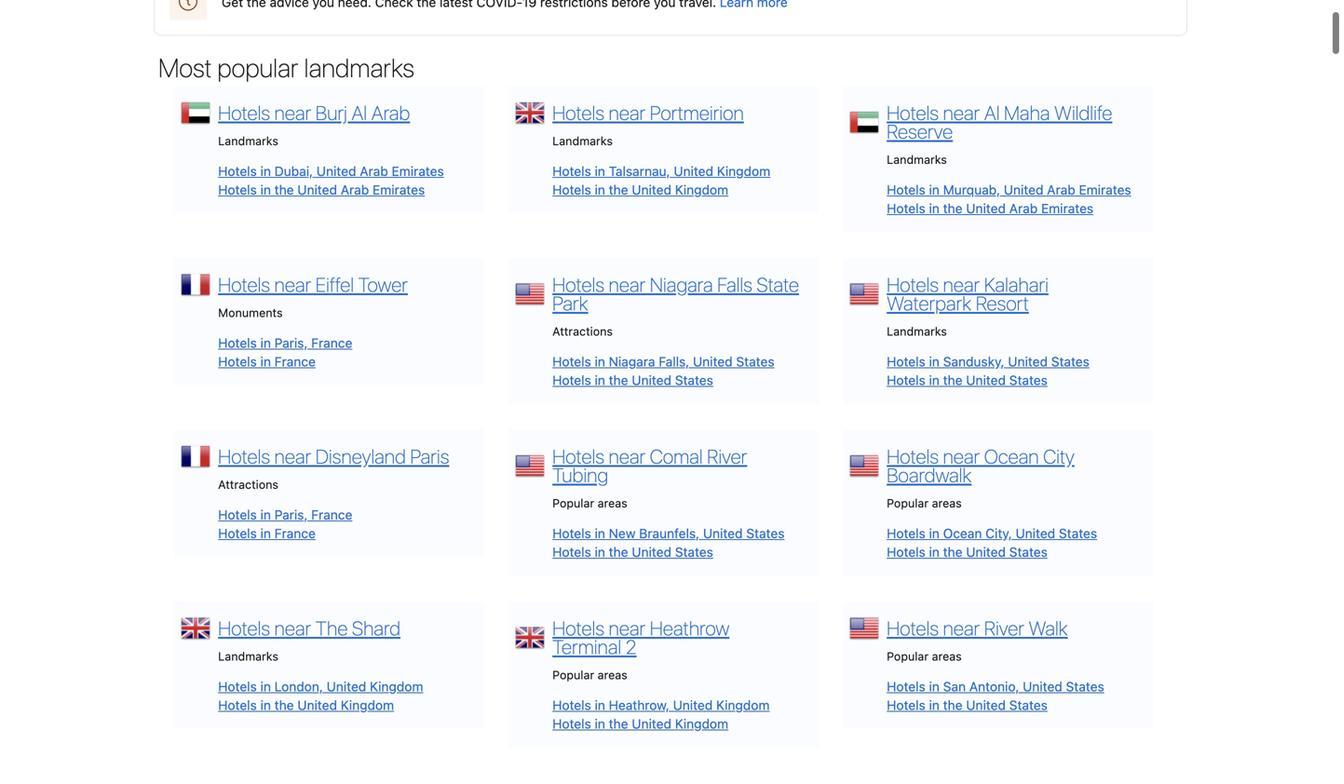 Task type: locate. For each thing, give the bounding box(es) containing it.
landmarks down waterpark
[[887, 325, 947, 338]]

arab down "hotels in murquab, united arab emirates" link
[[1010, 201, 1038, 216]]

hotels in paris, france link
[[218, 335, 352, 351], [218, 507, 352, 523]]

1 vertical spatial hotels in paris, france hotels in france
[[218, 507, 352, 541]]

ocean
[[985, 445, 1039, 468], [943, 526, 982, 541]]

landmarks up london,
[[218, 650, 278, 663]]

talsarnau,
[[609, 163, 670, 179]]

the down dubai,
[[275, 182, 294, 197]]

hotels in the united states link down new
[[553, 545, 714, 560]]

waterpark
[[887, 291, 972, 315]]

0 vertical spatial hotels in paris, france hotels in france
[[218, 335, 352, 369]]

france
[[311, 335, 352, 351], [275, 354, 316, 369], [311, 507, 352, 523], [275, 526, 316, 541]]

hotels near kalahari waterpark resort link
[[887, 273, 1049, 315]]

near for river
[[943, 617, 980, 640]]

2 hotels in paris, france hotels in france from the top
[[218, 507, 352, 541]]

popular down hotels near river walk
[[887, 650, 929, 663]]

united down murquab,
[[966, 201, 1006, 216]]

hotels near the shard link
[[218, 617, 401, 640]]

landmarks up talsarnau,
[[553, 134, 613, 147]]

0 horizontal spatial hotels in the united arab emirates link
[[218, 182, 425, 197]]

landmarks for hotels near kalahari waterpark resort
[[887, 325, 947, 338]]

0 vertical spatial hotels in france link
[[218, 354, 316, 369]]

0 vertical spatial hotels in the united arab emirates link
[[218, 182, 425, 197]]

united
[[317, 163, 356, 179], [674, 163, 714, 179], [298, 182, 337, 197], [632, 182, 672, 197], [1004, 182, 1044, 197], [966, 201, 1006, 216], [693, 354, 733, 369], [1008, 354, 1048, 369], [632, 373, 672, 388], [966, 373, 1006, 388], [703, 526, 743, 541], [1016, 526, 1056, 541], [632, 545, 672, 560], [966, 545, 1006, 560], [327, 679, 366, 695], [1023, 679, 1063, 695], [298, 698, 337, 713], [673, 698, 713, 713], [966, 698, 1006, 713], [632, 717, 672, 732]]

united right murquab,
[[1004, 182, 1044, 197]]

united down hotels in niagara falls, united states link
[[632, 373, 672, 388]]

the down "sandusky,"
[[943, 373, 963, 388]]

landmarks down 'reserve'
[[887, 153, 947, 166]]

0 vertical spatial attractions
[[553, 325, 613, 338]]

2
[[626, 635, 637, 659]]

hotels in london, united kingdom link
[[218, 679, 423, 695]]

kalahari
[[985, 273, 1049, 296]]

the inside hotels in heathrow, united kingdom hotels in the united kingdom
[[609, 717, 628, 732]]

arab down landmarks
[[371, 101, 410, 124]]

kingdom
[[717, 163, 771, 179], [675, 182, 729, 197], [370, 679, 423, 695], [341, 698, 394, 713], [716, 698, 770, 713], [675, 717, 729, 732]]

hotels in the united kingdom link
[[553, 182, 729, 197], [218, 698, 394, 713], [553, 717, 729, 732]]

river right comal
[[707, 445, 747, 468]]

popular areas down tubing
[[553, 497, 628, 510]]

walk
[[1029, 617, 1068, 640]]

hotels in murquab, united arab emirates link
[[887, 182, 1132, 197]]

0 vertical spatial hotels in paris, france link
[[218, 335, 352, 351]]

ocean for city,
[[943, 526, 982, 541]]

hotels in ocean city, united states link
[[887, 526, 1098, 541]]

united right city,
[[1016, 526, 1056, 541]]

united right heathrow,
[[673, 698, 713, 713]]

near left comal
[[609, 445, 646, 468]]

hotels in paris, france hotels in france down monuments at left
[[218, 335, 352, 369]]

popular areas for hotels near heathrow terminal 2
[[553, 668, 628, 682]]

hotels in the united states link down hotels in ocean city, united states link
[[887, 545, 1048, 560]]

0 vertical spatial hotels in the united kingdom link
[[553, 182, 729, 197]]

areas
[[598, 497, 628, 510], [932, 497, 962, 510], [932, 650, 962, 663], [598, 668, 628, 682]]

arab down hotels in dubai, united arab emirates link
[[341, 182, 369, 197]]

1 vertical spatial ocean
[[943, 526, 982, 541]]

areas up san
[[932, 650, 962, 663]]

2 vertical spatial hotels in the united kingdom link
[[553, 717, 729, 732]]

1 horizontal spatial attractions
[[553, 325, 613, 338]]

niagara
[[650, 273, 713, 296], [609, 354, 655, 369]]

0 horizontal spatial ocean
[[943, 526, 982, 541]]

landmarks up dubai,
[[218, 134, 278, 147]]

near left the
[[274, 617, 311, 640]]

hotels in france link for disneyland
[[218, 526, 316, 541]]

hotels in france link for eiffel
[[218, 354, 316, 369]]

the down hotels in ocean city, united states link
[[943, 545, 963, 560]]

popular down boardwalk at the right of the page
[[887, 497, 929, 510]]

falls,
[[659, 354, 690, 369]]

niagara for falls
[[650, 273, 713, 296]]

hotels near the shard
[[218, 617, 401, 640]]

1 hotels in france link from the top
[[218, 354, 316, 369]]

hotels in the united kingdom link for the
[[218, 698, 394, 713]]

areas for heathrow
[[598, 668, 628, 682]]

falls
[[717, 273, 753, 296]]

near inside hotels near al maha wildlife reserve
[[943, 101, 980, 124]]

disneyland
[[316, 445, 406, 468]]

near left disneyland
[[274, 445, 311, 468]]

1 al from the left
[[352, 101, 367, 124]]

popular areas down boardwalk at the right of the page
[[887, 497, 962, 510]]

1 hotels in paris, france link from the top
[[218, 335, 352, 351]]

the inside hotels in murquab, united arab emirates hotels in the united arab emirates
[[943, 201, 963, 216]]

near up san
[[943, 617, 980, 640]]

popular for hotels near ocean city boardwalk
[[887, 497, 929, 510]]

al
[[352, 101, 367, 124], [985, 101, 1000, 124]]

resort
[[976, 291, 1029, 315]]

0 horizontal spatial attractions
[[218, 478, 279, 491]]

hotels in paris, france link down monuments at left
[[218, 335, 352, 351]]

the down heathrow,
[[609, 717, 628, 732]]

portmeirion
[[650, 101, 744, 124]]

the
[[316, 617, 348, 640]]

tubing
[[553, 463, 608, 487]]

france down eiffel
[[311, 335, 352, 351]]

hotels in paris, france link for eiffel
[[218, 335, 352, 351]]

popular for hotels near heathrow terminal 2
[[553, 668, 594, 682]]

near inside hotels near kalahari waterpark resort
[[943, 273, 980, 296]]

hotels in the united kingdom link down london,
[[218, 698, 394, 713]]

popular areas down the "terminal"
[[553, 668, 628, 682]]

popular areas for hotels near ocean city boardwalk
[[887, 497, 962, 510]]

attractions for hotels near disneyland paris
[[218, 478, 279, 491]]

0 vertical spatial niagara
[[650, 273, 713, 296]]

arab
[[371, 101, 410, 124], [360, 163, 388, 179], [341, 182, 369, 197], [1047, 182, 1076, 197], [1010, 201, 1038, 216]]

hotels inside hotels near comal river tubing
[[553, 445, 605, 468]]

hotels in the united arab emirates link down hotels in dubai, united arab emirates link
[[218, 182, 425, 197]]

attractions down park
[[553, 325, 613, 338]]

hotels in the united states link down hotels in niagara falls, united states link
[[553, 373, 714, 388]]

united down hotels in ocean city, united states link
[[966, 545, 1006, 560]]

1 vertical spatial hotels in paris, france link
[[218, 507, 352, 523]]

1 hotels in paris, france hotels in france from the top
[[218, 335, 352, 369]]

emirates
[[392, 163, 444, 179], [373, 182, 425, 197], [1079, 182, 1132, 197], [1042, 201, 1094, 216]]

river
[[707, 445, 747, 468], [985, 617, 1025, 640]]

near left burj
[[274, 101, 311, 124]]

1 paris, from the top
[[275, 335, 308, 351]]

the down new
[[609, 545, 628, 560]]

near left 'kalahari'
[[943, 273, 980, 296]]

maha
[[1004, 101, 1050, 124]]

hotels in the united states link
[[553, 373, 714, 388], [887, 373, 1048, 388], [553, 545, 714, 560], [887, 545, 1048, 560], [887, 698, 1048, 713]]

the down talsarnau,
[[609, 182, 628, 197]]

areas down boardwalk at the right of the page
[[932, 497, 962, 510]]

near inside hotels near ocean city boardwalk
[[943, 445, 980, 468]]

near up talsarnau,
[[609, 101, 646, 124]]

2 al from the left
[[985, 101, 1000, 124]]

hotels in france link
[[218, 354, 316, 369], [218, 526, 316, 541]]

the down london,
[[275, 698, 294, 713]]

al left maha
[[985, 101, 1000, 124]]

popular down tubing
[[553, 497, 594, 510]]

eiffel
[[316, 273, 354, 296]]

1 vertical spatial hotels in the united arab emirates link
[[887, 201, 1094, 216]]

the
[[275, 182, 294, 197], [609, 182, 628, 197], [943, 201, 963, 216], [609, 373, 628, 388], [943, 373, 963, 388], [609, 545, 628, 560], [943, 545, 963, 560], [275, 698, 294, 713], [943, 698, 963, 713], [609, 717, 628, 732]]

1 horizontal spatial al
[[985, 101, 1000, 124]]

ocean left city at the bottom right of page
[[985, 445, 1039, 468]]

hotels in the united kingdom link down talsarnau,
[[553, 182, 729, 197]]

paris, down monuments at left
[[275, 335, 308, 351]]

2 hotels in france link from the top
[[218, 526, 316, 541]]

hotels near river walk
[[887, 617, 1068, 640]]

near for eiffel
[[274, 273, 311, 296]]

popular for hotels near comal river tubing
[[553, 497, 594, 510]]

near for disneyland
[[274, 445, 311, 468]]

landmarks
[[218, 134, 278, 147], [553, 134, 613, 147], [887, 153, 947, 166], [887, 325, 947, 338], [218, 650, 278, 663]]

hotels near niagara falls state park
[[553, 273, 799, 315]]

united right london,
[[327, 679, 366, 695]]

attractions down the hotels near disneyland paris
[[218, 478, 279, 491]]

hotels in talsarnau, united kingdom link
[[553, 163, 771, 179]]

ocean inside hotels in ocean city, united states hotels in the united states
[[943, 526, 982, 541]]

2 paris, from the top
[[275, 507, 308, 523]]

hotels in paris, france link down the hotels near disneyland paris
[[218, 507, 352, 523]]

1 vertical spatial niagara
[[609, 354, 655, 369]]

hotels near burj al arab
[[218, 101, 410, 124]]

0 horizontal spatial river
[[707, 445, 747, 468]]

near for heathrow
[[609, 617, 646, 640]]

near inside hotels near comal river tubing
[[609, 445, 646, 468]]

new
[[609, 526, 636, 541]]

hotels inside hotels near al maha wildlife reserve
[[887, 101, 939, 124]]

united down hotels in heathrow, united kingdom "link"
[[632, 717, 672, 732]]

ocean left city,
[[943, 526, 982, 541]]

1 vertical spatial paris,
[[275, 507, 308, 523]]

near left eiffel
[[274, 273, 311, 296]]

0 horizontal spatial al
[[352, 101, 367, 124]]

2 hotels in paris, france link from the top
[[218, 507, 352, 523]]

hotels
[[218, 101, 270, 124], [553, 101, 605, 124], [887, 101, 939, 124], [218, 163, 257, 179], [553, 163, 591, 179], [218, 182, 257, 197], [553, 182, 591, 197], [887, 182, 926, 197], [887, 201, 926, 216], [218, 273, 270, 296], [553, 273, 605, 296], [887, 273, 939, 296], [218, 335, 257, 351], [218, 354, 257, 369], [553, 354, 591, 369], [887, 354, 926, 369], [553, 373, 591, 388], [887, 373, 926, 388], [218, 445, 270, 468], [553, 445, 605, 468], [887, 445, 939, 468], [218, 507, 257, 523], [218, 526, 257, 541], [553, 526, 591, 541], [887, 526, 926, 541], [553, 545, 591, 560], [887, 545, 926, 560], [218, 617, 270, 640], [553, 617, 605, 640], [887, 617, 939, 640], [218, 679, 257, 695], [887, 679, 926, 695], [218, 698, 257, 713], [553, 698, 591, 713], [887, 698, 926, 713], [553, 717, 591, 732]]

near left maha
[[943, 101, 980, 124]]

popular down the "terminal"
[[553, 668, 594, 682]]

states
[[736, 354, 775, 369], [1052, 354, 1090, 369], [675, 373, 714, 388], [1010, 373, 1048, 388], [747, 526, 785, 541], [1059, 526, 1098, 541], [675, 545, 714, 560], [1010, 545, 1048, 560], [1066, 679, 1105, 695], [1010, 698, 1048, 713]]

0 vertical spatial ocean
[[985, 445, 1039, 468]]

attractions
[[553, 325, 613, 338], [218, 478, 279, 491]]

near inside hotels near niagara falls state park
[[609, 273, 646, 296]]

hotels in the united kingdom link for portmeirion
[[553, 182, 729, 197]]

heathrow
[[650, 617, 730, 640]]

niagara inside hotels near niagara falls state park
[[650, 273, 713, 296]]

hotels in the united arab emirates link
[[218, 182, 425, 197], [887, 201, 1094, 216]]

al right burj
[[352, 101, 367, 124]]

the down san
[[943, 698, 963, 713]]

near for niagara
[[609, 273, 646, 296]]

popular areas up san
[[887, 650, 962, 663]]

hotels in paris, france hotels in france for eiffel
[[218, 335, 352, 369]]

hotels near burj al arab link
[[218, 101, 410, 124]]

1 vertical spatial river
[[985, 617, 1025, 640]]

hotels in the united kingdom link for heathrow
[[553, 717, 729, 732]]

in
[[260, 163, 271, 179], [595, 163, 605, 179], [260, 182, 271, 197], [595, 182, 605, 197], [929, 182, 940, 197], [929, 201, 940, 216], [260, 335, 271, 351], [260, 354, 271, 369], [595, 354, 605, 369], [929, 354, 940, 369], [595, 373, 605, 388], [929, 373, 940, 388], [260, 507, 271, 523], [260, 526, 271, 541], [595, 526, 605, 541], [929, 526, 940, 541], [595, 545, 605, 560], [929, 545, 940, 560], [260, 679, 271, 695], [929, 679, 940, 695], [260, 698, 271, 713], [595, 698, 605, 713], [929, 698, 940, 713], [595, 717, 605, 732]]

near inside the hotels near heathrow terminal 2
[[609, 617, 646, 640]]

hotels inside hotels near niagara falls state park
[[553, 273, 605, 296]]

hotels inside hotels near ocean city boardwalk
[[887, 445, 939, 468]]

areas up new
[[598, 497, 628, 510]]

niagara inside hotels in niagara falls, united states hotels in the united states
[[609, 354, 655, 369]]

popular for hotels near river walk
[[887, 650, 929, 663]]

hotels in the united kingdom link down heathrow,
[[553, 717, 729, 732]]

arab down wildlife
[[1047, 182, 1076, 197]]

niagara left the falls,
[[609, 354, 655, 369]]

0 vertical spatial river
[[707, 445, 747, 468]]

niagara left falls
[[650, 273, 713, 296]]

1 vertical spatial hotels in france link
[[218, 526, 316, 541]]

hotels in the united states link for kalahari
[[887, 373, 1048, 388]]

1 vertical spatial hotels in the united kingdom link
[[218, 698, 394, 713]]

london,
[[275, 679, 323, 695]]

attractions for hotels near niagara falls state park
[[553, 325, 613, 338]]

popular areas
[[553, 497, 628, 510], [887, 497, 962, 510], [887, 650, 962, 663], [553, 668, 628, 682]]

united down hotels in dubai, united arab emirates link
[[298, 182, 337, 197]]

near right park
[[609, 273, 646, 296]]

1 vertical spatial attractions
[[218, 478, 279, 491]]

1 horizontal spatial ocean
[[985, 445, 1039, 468]]

hotels in the united states link down "sandusky,"
[[887, 373, 1048, 388]]

near left the heathrow
[[609, 617, 646, 640]]

hotels in the united arab emirates link down murquab,
[[887, 201, 1094, 216]]

popular
[[553, 497, 594, 510], [887, 497, 929, 510], [887, 650, 929, 663], [553, 668, 594, 682]]

ocean inside hotels near ocean city boardwalk
[[985, 445, 1039, 468]]

areas down 2
[[598, 668, 628, 682]]

the inside hotels in london, united kingdom hotels in the united kingdom
[[275, 698, 294, 713]]

the inside hotels in sandusky, united states hotels in the united states
[[943, 373, 963, 388]]

popular areas for hotels near river walk
[[887, 650, 962, 663]]

0 vertical spatial paris,
[[275, 335, 308, 351]]

city,
[[986, 526, 1012, 541]]

hotels in san antonio, united states hotels in the united states
[[887, 679, 1105, 713]]

arab right dubai,
[[360, 163, 388, 179]]

the down murquab,
[[943, 201, 963, 216]]

paris, down hotels near disneyland paris link
[[275, 507, 308, 523]]

the down hotels in niagara falls, united states link
[[609, 373, 628, 388]]

hotels in paris, france hotels in france down the hotels near disneyland paris
[[218, 507, 352, 541]]

near up hotels in ocean city, united states link
[[943, 445, 980, 468]]

hotels in paris, france hotels in france
[[218, 335, 352, 369], [218, 507, 352, 541]]

the inside hotels in new braunfels, united states hotels in the united states
[[609, 545, 628, 560]]

popular
[[217, 52, 299, 83]]

hotels in the united states link down san
[[887, 698, 1048, 713]]

park
[[553, 291, 588, 315]]

river left walk
[[985, 617, 1025, 640]]

1 horizontal spatial hotels in the united arab emirates link
[[887, 201, 1094, 216]]



Task type: describe. For each thing, give the bounding box(es) containing it.
united down hotels in sandusky, united states link
[[966, 373, 1006, 388]]

hotels near ocean city boardwalk link
[[887, 445, 1075, 487]]

hotels in niagara falls, united states hotels in the united states
[[553, 354, 775, 388]]

hotels in sandusky, united states hotels in the united states
[[887, 354, 1090, 388]]

near for al
[[943, 101, 980, 124]]

al inside hotels near al maha wildlife reserve
[[985, 101, 1000, 124]]

near for burj
[[274, 101, 311, 124]]

hotels near disneyland paris
[[218, 445, 449, 468]]

hotels near al maha wildlife reserve link
[[887, 101, 1113, 143]]

most popular landmarks
[[158, 52, 414, 83]]

hotels in paris, france link for disneyland
[[218, 507, 352, 523]]

hotels near disneyland paris link
[[218, 445, 449, 468]]

terminal
[[553, 635, 622, 659]]

hotels in dubai, united arab emirates link
[[218, 163, 444, 179]]

hotels in the united states link for river
[[887, 698, 1048, 713]]

landmarks for hotels near portmeirion
[[553, 134, 613, 147]]

areas for river
[[932, 650, 962, 663]]

hotels near ocean city boardwalk
[[887, 445, 1075, 487]]

hotels near heathrow terminal 2
[[553, 617, 730, 659]]

near for ocean
[[943, 445, 980, 468]]

hotels in heathrow, united kingdom hotels in the united kingdom
[[553, 698, 770, 732]]

san
[[943, 679, 966, 695]]

paris, for eiffel
[[275, 335, 308, 351]]

hotels in the united arab emirates link for burj
[[218, 182, 425, 197]]

united down the antonio,
[[966, 698, 1006, 713]]

the inside hotels in dubai, united arab emirates hotels in the united arab emirates
[[275, 182, 294, 197]]

paris
[[410, 445, 449, 468]]

hotels in heathrow, united kingdom link
[[553, 698, 770, 713]]

hotels in the united states link for ocean
[[887, 545, 1048, 560]]

the inside hotels in niagara falls, united states hotels in the united states
[[609, 373, 628, 388]]

arab for hotels in murquab, united arab emirates hotels in the united arab emirates
[[1047, 182, 1076, 197]]

near for portmeirion
[[609, 101, 646, 124]]

united right dubai,
[[317, 163, 356, 179]]

hotels near eiffel tower
[[218, 273, 408, 296]]

hotels near niagara falls state park link
[[553, 273, 799, 315]]

hotels near portmeirion link
[[553, 101, 744, 124]]

hotels inside the hotels near heathrow terminal 2
[[553, 617, 605, 640]]

sandusky,
[[943, 354, 1005, 369]]

the inside hotels in ocean city, united states hotels in the united states
[[943, 545, 963, 560]]

hotels in the united states link for comal
[[553, 545, 714, 560]]

1 horizontal spatial river
[[985, 617, 1025, 640]]

hotels in dubai, united arab emirates hotels in the united arab emirates
[[218, 163, 444, 197]]

hotels in sandusky, united states link
[[887, 354, 1090, 369]]

hotels inside hotels near kalahari waterpark resort
[[887, 273, 939, 296]]

dubai,
[[275, 163, 313, 179]]

monuments
[[218, 306, 283, 319]]

hotels near comal river tubing link
[[553, 445, 747, 487]]

hotels in paris, france hotels in france for disneyland
[[218, 507, 352, 541]]

hotels in san antonio, united states link
[[887, 679, 1105, 695]]

united down the hotels in london, united kingdom link
[[298, 698, 337, 713]]

city
[[1043, 445, 1075, 468]]

hotels near al maha wildlife reserve
[[887, 101, 1113, 143]]

the inside hotels in talsarnau, united kingdom hotels in the united kingdom
[[609, 182, 628, 197]]

landmarks for hotels near the shard
[[218, 650, 278, 663]]

hotels in the united states link for niagara
[[553, 373, 714, 388]]

murquab,
[[943, 182, 1001, 197]]

braunfels,
[[639, 526, 700, 541]]

landmarks for hotels near al maha wildlife reserve
[[887, 153, 947, 166]]

hotels near eiffel tower link
[[218, 273, 408, 296]]

hotels near heathrow terminal 2 link
[[553, 617, 730, 659]]

popular areas for hotels near comal river tubing
[[553, 497, 628, 510]]

tower
[[358, 273, 408, 296]]

the inside hotels in san antonio, united states hotels in the united states
[[943, 698, 963, 713]]

heathrow,
[[609, 698, 670, 713]]

near for the
[[274, 617, 311, 640]]

hotels near portmeirion
[[553, 101, 744, 124]]

near for comal
[[609, 445, 646, 468]]

united right talsarnau,
[[674, 163, 714, 179]]

hotels in talsarnau, united kingdom hotels in the united kingdom
[[553, 163, 771, 197]]

most
[[158, 52, 212, 83]]

reserve
[[887, 120, 953, 143]]

united right "sandusky,"
[[1008, 354, 1048, 369]]

hotels near river walk link
[[887, 617, 1068, 640]]

boardwalk
[[887, 463, 972, 487]]

wildlife
[[1055, 101, 1113, 124]]

france down hotels near disneyland paris link
[[311, 507, 352, 523]]

united down the hotels in talsarnau, united kingdom link at the top
[[632, 182, 672, 197]]

comal
[[650, 445, 703, 468]]

hotels in murquab, united arab emirates hotels in the united arab emirates
[[887, 182, 1132, 216]]

river inside hotels near comal river tubing
[[707, 445, 747, 468]]

ocean for city
[[985, 445, 1039, 468]]

niagara for falls,
[[609, 354, 655, 369]]

areas for comal
[[598, 497, 628, 510]]

france down the hotels near disneyland paris
[[275, 526, 316, 541]]

arab for hotels in dubai, united arab emirates hotels in the united arab emirates
[[360, 163, 388, 179]]

landmarks for hotels near burj al arab
[[218, 134, 278, 147]]

near for kalahari
[[943, 273, 980, 296]]

hotels in london, united kingdom hotels in the united kingdom
[[218, 679, 423, 713]]

areas for ocean
[[932, 497, 962, 510]]

shard
[[352, 617, 401, 640]]

paris, for disneyland
[[275, 507, 308, 523]]

united right the antonio,
[[1023, 679, 1063, 695]]

united right the falls,
[[693, 354, 733, 369]]

hotels in new braunfels, united states hotels in the united states
[[553, 526, 785, 560]]

arab for hotels near burj al arab
[[371, 101, 410, 124]]

france down monuments at left
[[275, 354, 316, 369]]

hotels in new braunfels, united states link
[[553, 526, 785, 541]]

hotels near kalahari waterpark resort
[[887, 273, 1049, 315]]

state
[[757, 273, 799, 296]]

burj
[[316, 101, 347, 124]]

united down hotels in new braunfels, united states link
[[632, 545, 672, 560]]

antonio,
[[970, 679, 1020, 695]]

hotels in ocean city, united states hotels in the united states
[[887, 526, 1098, 560]]

hotels in niagara falls, united states link
[[553, 354, 775, 369]]

landmarks
[[304, 52, 414, 83]]

hotels near comal river tubing
[[553, 445, 747, 487]]

united right braunfels,
[[703, 526, 743, 541]]

hotels in the united arab emirates link for al
[[887, 201, 1094, 216]]



Task type: vqa. For each thing, say whether or not it's contained in the screenshot.
the Hotels near Ocean City Boardwalk link
yes



